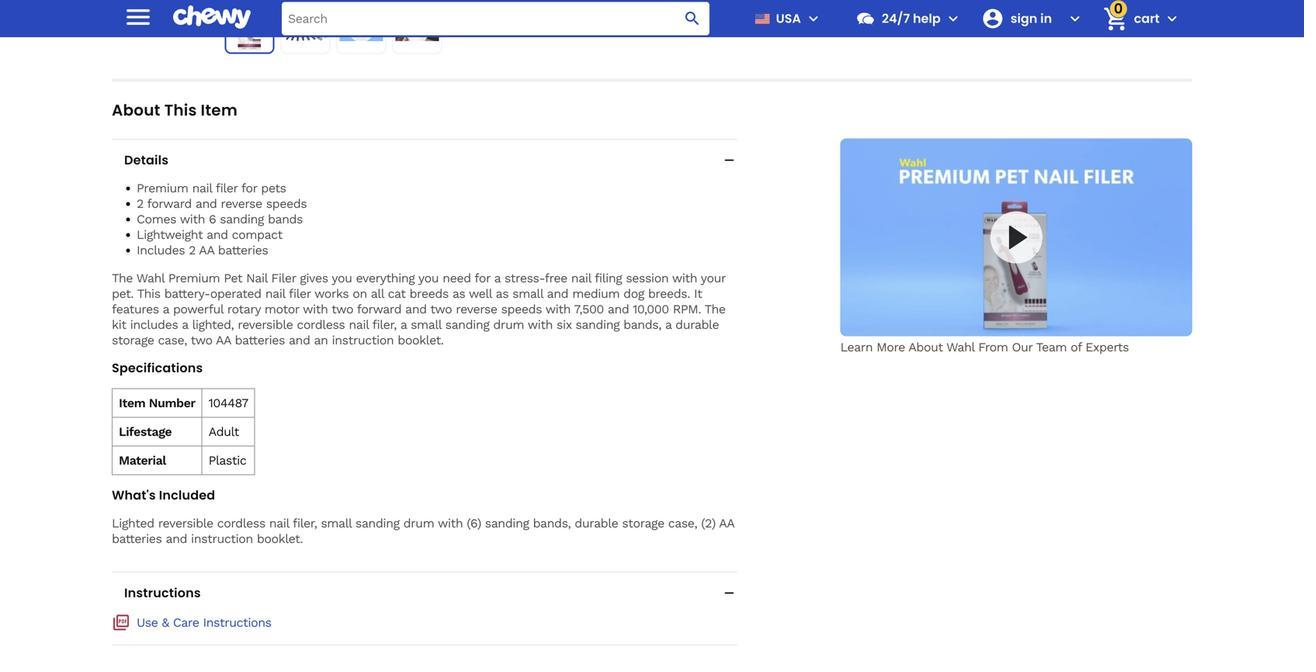 Task type: describe. For each thing, give the bounding box(es) containing it.
specifications
[[112, 360, 203, 377]]

pets
[[261, 181, 286, 196]]

premium nail filer for pets 2 forward and reverse speeds comes with 6 sanding bands lightweight and compact includes 2 aa batteries
[[137, 181, 307, 258]]

wahl inside the wahl premium pet nail filer gives you everything you need for a stress-free nail filing session with your pet. this battery-operated nail filer works on all cat breeds as well as small and medium dog breeds. it features a powerful rotary motor with two forward and two reverse speeds with 7,500 and 10,000 rpm. the kit includes a lighted, reversible cordless nail filer, a small sanding drum with six sanding bands, a durable storage case, two aa batteries and an instruction booklet.
[[136, 271, 164, 286]]

instructions image
[[722, 586, 737, 602]]

(2)
[[702, 517, 716, 531]]

7,500
[[574, 302, 604, 317]]

nail
[[246, 271, 268, 286]]

0 vertical spatial about
[[112, 99, 161, 121]]

and up the "6"
[[196, 197, 217, 211]]

includes
[[137, 243, 185, 258]]

a up includes
[[163, 302, 169, 317]]

need
[[443, 271, 471, 286]]

booklet. inside the wahl premium pet nail filer gives you everything you need for a stress-free nail filing session with your pet. this battery-operated nail filer works on all cat breeds as well as small and medium dog breeds. it features a powerful rotary motor with two forward and two reverse speeds with 7,500 and 10,000 rpm. the kit includes a lighted, reversible cordless nail filer, a small sanding drum with six sanding bands, a durable storage case, two aa batteries and an instruction booklet.
[[398, 333, 444, 348]]

1 vertical spatial instructions
[[203, 616, 272, 631]]

details
[[124, 151, 169, 169]]

durable inside the wahl premium pet nail filer gives you everything you need for a stress-free nail filing session with your pet. this battery-operated nail filer works on all cat breeds as well as small and medium dog breeds. it features a powerful rotary motor with two forward and two reverse speeds with 7,500 and 10,000 rpm. the kit includes a lighted, reversible cordless nail filer, a small sanding drum with six sanding bands, a durable storage case, two aa batteries and an instruction booklet.
[[676, 318, 719, 332]]

cart menu image
[[1164, 9, 1182, 28]]

a down 10,000
[[666, 318, 672, 332]]

it
[[694, 287, 703, 301]]

usa
[[776, 10, 802, 27]]

use
[[137, 616, 158, 631]]

0 horizontal spatial instructions
[[124, 585, 201, 602]]

with inside lighted reversible cordless nail filer, small sanding drum with (6) sanding bands, durable storage case, (2) aa batteries and instruction booklet.
[[438, 517, 463, 531]]

bands
[[268, 212, 303, 227]]

speeds inside premium nail filer for pets 2 forward and reverse speeds comes with 6 sanding bands lightweight and compact includes 2 aa batteries
[[266, 197, 307, 211]]

your
[[701, 271, 726, 286]]

well
[[469, 287, 492, 301]]

stress-
[[505, 271, 545, 286]]

bands, inside the wahl premium pet nail filer gives you everything you need for a stress-free nail filing session with your pet. this battery-operated nail filer works on all cat breeds as well as small and medium dog breeds. it features a powerful rotary motor with two forward and two reverse speeds with 7,500 and 10,000 rpm. the kit includes a lighted, reversible cordless nail filer, a small sanding drum with six sanding bands, a durable storage case, two aa batteries and an instruction booklet.
[[624, 318, 662, 332]]

use & care instructions link
[[112, 614, 272, 633]]

sign in link
[[976, 0, 1063, 37]]

nail inside premium nail filer for pets 2 forward and reverse speeds comes with 6 sanding bands lightweight and compact includes 2 aa batteries
[[192, 181, 212, 196]]

6
[[209, 212, 216, 227]]

and down free
[[547, 287, 569, 301]]

details image
[[722, 153, 737, 168]]

booklet. inside lighted reversible cordless nail filer, small sanding drum with (6) sanding bands, durable storage case, (2) aa batteries and instruction booklet.
[[257, 532, 303, 547]]

1 horizontal spatial small
[[411, 318, 442, 332]]

storage inside lighted reversible cordless nail filer, small sanding drum with (6) sanding bands, durable storage case, (2) aa batteries and instruction booklet.
[[622, 517, 665, 531]]

our
[[1013, 340, 1033, 355]]

menu image
[[805, 9, 823, 28]]

operated
[[210, 287, 262, 301]]

an
[[314, 333, 328, 348]]

instruction inside lighted reversible cordless nail filer, small sanding drum with (6) sanding bands, durable storage case, (2) aa batteries and instruction booklet.
[[191, 532, 253, 547]]

Search text field
[[282, 2, 710, 35]]

adult
[[209, 425, 239, 440]]

1 horizontal spatial wahl
[[947, 340, 975, 355]]

filer inside premium nail filer for pets 2 forward and reverse speeds comes with 6 sanding bands lightweight and compact includes 2 aa batteries
[[216, 181, 238, 196]]

filer, inside the wahl premium pet nail filer gives you everything you need for a stress-free nail filing session with your pet. this battery-operated nail filer works on all cat breeds as well as small and medium dog breeds. it features a powerful rotary motor with two forward and two reverse speeds with 7,500 and 10,000 rpm. the kit includes a lighted, reversible cordless nail filer, a small sanding drum with six sanding bands, a durable storage case, two aa batteries and an instruction booklet.
[[373, 318, 397, 332]]

1 horizontal spatial two
[[332, 302, 353, 317]]

item number
[[119, 396, 195, 411]]

speeds inside the wahl premium pet nail filer gives you everything you need for a stress-free nail filing session with your pet. this battery-operated nail filer works on all cat breeds as well as small and medium dog breeds. it features a powerful rotary motor with two forward and two reverse speeds with 7,500 and 10,000 rpm. the kit includes a lighted, reversible cordless nail filer, a small sanding drum with six sanding bands, a durable storage case, two aa batteries and an instruction booklet.
[[501, 302, 542, 317]]

Product search field
[[282, 2, 710, 35]]

&
[[162, 616, 169, 631]]

six
[[557, 318, 572, 332]]

everything
[[356, 271, 415, 286]]

kit
[[112, 318, 126, 332]]

this inside the wahl premium pet nail filer gives you everything you need for a stress-free nail filing session with your pet. this battery-operated nail filer works on all cat breeds as well as small and medium dog breeds. it features a powerful rotary motor with two forward and two reverse speeds with 7,500 and 10,000 rpm. the kit includes a lighted, reversible cordless nail filer, a small sanding drum with six sanding bands, a durable storage case, two aa batteries and an instruction booklet.
[[137, 287, 161, 301]]

lighted reversible cordless nail filer, small sanding drum with (6) sanding bands, durable storage case, (2) aa batteries and instruction booklet.
[[112, 517, 735, 547]]

rotary
[[227, 302, 261, 317]]

lightweight
[[137, 228, 203, 242]]

1 horizontal spatial about
[[909, 340, 944, 355]]

help
[[914, 10, 941, 27]]

in
[[1041, 10, 1053, 27]]

sign
[[1011, 10, 1038, 27]]

for inside premium nail filer for pets 2 forward and reverse speeds comes with 6 sanding bands lightweight and compact includes 2 aa batteries
[[242, 181, 257, 196]]

powerful
[[173, 302, 224, 317]]

with up it
[[673, 271, 698, 286]]

instruction inside the wahl premium pet nail filer gives you everything you need for a stress-free nail filing session with your pet. this battery-operated nail filer works on all cat breeds as well as small and medium dog breeds. it features a powerful rotary motor with two forward and two reverse speeds with 7,500 and 10,000 rpm. the kit includes a lighted, reversible cordless nail filer, a small sanding drum with six sanding bands, a durable storage case, two aa batteries and an instruction booklet.
[[332, 333, 394, 348]]

chewy home image
[[173, 0, 251, 34]]

comes
[[137, 212, 176, 227]]

gives
[[300, 271, 328, 286]]

more
[[877, 340, 906, 355]]

filer
[[271, 271, 296, 286]]

breeds.
[[648, 287, 691, 301]]

small inside lighted reversible cordless nail filer, small sanding drum with (6) sanding bands, durable storage case, (2) aa batteries and instruction booklet.
[[321, 517, 352, 531]]

rpm.
[[673, 302, 702, 317]]

lifestage
[[119, 425, 172, 440]]

a down powerful
[[182, 318, 188, 332]]

pet.
[[112, 287, 134, 301]]

with up six
[[546, 302, 571, 317]]

24/7 help link
[[850, 0, 941, 37]]

about this item
[[112, 99, 238, 121]]

dog
[[624, 287, 645, 301]]

medium
[[573, 287, 620, 301]]

1 vertical spatial item
[[119, 396, 146, 411]]

reverse inside premium nail filer for pets 2 forward and reverse speeds comes with 6 sanding bands lightweight and compact includes 2 aa batteries
[[221, 197, 262, 211]]

1 horizontal spatial item
[[201, 99, 238, 121]]

2 as from the left
[[496, 287, 509, 301]]

batteries inside premium nail filer for pets 2 forward and reverse speeds comes with 6 sanding bands lightweight and compact includes 2 aa batteries
[[218, 243, 268, 258]]

sanding inside premium nail filer for pets 2 forward and reverse speeds comes with 6 sanding bands lightweight and compact includes 2 aa batteries
[[220, 212, 264, 227]]

wahl premium pet nail filer, red slide 2 of 4 image
[[284, 7, 327, 51]]

battery-
[[164, 287, 210, 301]]

the wahl premium pet nail filer gives you everything you need for a stress-free nail filing session with your pet. this battery-operated nail filer works on all cat breeds as well as small and medium dog breeds. it features a powerful rotary motor with two forward and two reverse speeds with 7,500 and 10,000 rpm. the kit includes a lighted, reversible cordless nail filer, a small sanding drum with six sanding bands, a durable storage case, two aa batteries and an instruction booklet.
[[112, 271, 726, 348]]

aa inside lighted reversible cordless nail filer, small sanding drum with (6) sanding bands, durable storage case, (2) aa batteries and instruction booklet.
[[719, 517, 735, 531]]

reverse inside the wahl premium pet nail filer gives you everything you need for a stress-free nail filing session with your pet. this battery-operated nail filer works on all cat breeds as well as small and medium dog breeds. it features a powerful rotary motor with two forward and two reverse speeds with 7,500 and 10,000 rpm. the kit includes a lighted, reversible cordless nail filer, a small sanding drum with six sanding bands, a durable storage case, two aa batteries and an instruction booklet.
[[456, 302, 498, 317]]



Task type: locate. For each thing, give the bounding box(es) containing it.
filer, inside lighted reversible cordless nail filer, small sanding drum with (6) sanding bands, durable storage case, (2) aa batteries and instruction booklet.
[[293, 517, 317, 531]]

item
[[201, 99, 238, 121], [119, 396, 146, 411]]

submit search image
[[684, 9, 702, 28]]

and down included
[[166, 532, 187, 547]]

filer,
[[373, 318, 397, 332], [293, 517, 317, 531]]

104487
[[209, 396, 248, 411]]

2 horizontal spatial small
[[513, 287, 544, 301]]

1 vertical spatial reversible
[[158, 517, 213, 531]]

1 horizontal spatial filer
[[289, 287, 311, 301]]

1 vertical spatial filer,
[[293, 517, 317, 531]]

compact
[[232, 228, 283, 242]]

0 vertical spatial filer
[[216, 181, 238, 196]]

what's
[[112, 487, 156, 505]]

1 horizontal spatial as
[[496, 287, 509, 301]]

0 horizontal spatial wahl
[[136, 271, 164, 286]]

1 horizontal spatial bands,
[[624, 318, 662, 332]]

for inside the wahl premium pet nail filer gives you everything you need for a stress-free nail filing session with your pet. this battery-operated nail filer works on all cat breeds as well as small and medium dog breeds. it features a powerful rotary motor with two forward and two reverse speeds with 7,500 and 10,000 rpm. the kit includes a lighted, reversible cordless nail filer, a small sanding drum with six sanding bands, a durable storage case, two aa batteries and an instruction booklet.
[[475, 271, 491, 286]]

2 vertical spatial batteries
[[112, 532, 162, 547]]

1 vertical spatial this
[[137, 287, 161, 301]]

and down breeds
[[406, 302, 427, 317]]

2 vertical spatial aa
[[719, 517, 735, 531]]

instructions up the &
[[124, 585, 201, 602]]

1 horizontal spatial the
[[705, 302, 726, 317]]

0 vertical spatial premium
[[137, 181, 188, 196]]

and left an
[[289, 333, 310, 348]]

nail inside lighted reversible cordless nail filer, small sanding drum with (6) sanding bands, durable storage case, (2) aa batteries and instruction booklet.
[[269, 517, 289, 531]]

premium inside the wahl premium pet nail filer gives you everything you need for a stress-free nail filing session with your pet. this battery-operated nail filer works on all cat breeds as well as small and medium dog breeds. it features a powerful rotary motor with two forward and two reverse speeds with 7,500 and 10,000 rpm. the kit includes a lighted, reversible cordless nail filer, a small sanding drum with six sanding bands, a durable storage case, two aa batteries and an instruction booklet.
[[168, 271, 220, 286]]

reversible inside the wahl premium pet nail filer gives you everything you need for a stress-free nail filing session with your pet. this battery-operated nail filer works on all cat breeds as well as small and medium dog breeds. it features a powerful rotary motor with two forward and two reverse speeds with 7,500 and 10,000 rpm. the kit includes a lighted, reversible cordless nail filer, a small sanding drum with six sanding bands, a durable storage case, two aa batteries and an instruction booklet.
[[238, 318, 293, 332]]

0 vertical spatial wahl
[[136, 271, 164, 286]]

case, inside the wahl premium pet nail filer gives you everything you need for a stress-free nail filing session with your pet. this battery-operated nail filer works on all cat breeds as well as small and medium dog breeds. it features a powerful rotary motor with two forward and two reverse speeds with 7,500 and 10,000 rpm. the kit includes a lighted, reversible cordless nail filer, a small sanding drum with six sanding bands, a durable storage case, two aa batteries and an instruction booklet.
[[158, 333, 187, 348]]

1 horizontal spatial you
[[419, 271, 439, 286]]

0 horizontal spatial reversible
[[158, 517, 213, 531]]

1 horizontal spatial reverse
[[456, 302, 498, 317]]

storage inside the wahl premium pet nail filer gives you everything you need for a stress-free nail filing session with your pet. this battery-operated nail filer works on all cat breeds as well as small and medium dog breeds. it features a powerful rotary motor with two forward and two reverse speeds with 7,500 and 10,000 rpm. the kit includes a lighted, reversible cordless nail filer, a small sanding drum with six sanding bands, a durable storage case, two aa batteries and an instruction booklet.
[[112, 333, 154, 348]]

instruction
[[332, 333, 394, 348], [191, 532, 253, 547]]

reverse up compact
[[221, 197, 262, 211]]

filer inside the wahl premium pet nail filer gives you everything you need for a stress-free nail filing session with your pet. this battery-operated nail filer works on all cat breeds as well as small and medium dog breeds. it features a powerful rotary motor with two forward and two reverse speeds with 7,500 and 10,000 rpm. the kit includes a lighted, reversible cordless nail filer, a small sanding drum with six sanding bands, a durable storage case, two aa batteries and an instruction booklet.
[[289, 287, 311, 301]]

1 horizontal spatial cordless
[[297, 318, 345, 332]]

with down works
[[303, 302, 328, 317]]

case, inside lighted reversible cordless nail filer, small sanding drum with (6) sanding bands, durable storage case, (2) aa batteries and instruction booklet.
[[669, 517, 698, 531]]

this up details
[[164, 99, 197, 121]]

use & care instructions
[[137, 616, 272, 631]]

0 vertical spatial durable
[[676, 318, 719, 332]]

aa down the "6"
[[199, 243, 214, 258]]

case, down includes
[[158, 333, 187, 348]]

help menu image
[[944, 9, 963, 28]]

you
[[332, 271, 352, 286], [419, 271, 439, 286]]

durable
[[676, 318, 719, 332], [575, 517, 619, 531]]

0 horizontal spatial filer,
[[293, 517, 317, 531]]

0 horizontal spatial for
[[242, 181, 257, 196]]

0 vertical spatial the
[[112, 271, 133, 286]]

1 vertical spatial aa
[[216, 333, 231, 348]]

aa inside the wahl premium pet nail filer gives you everything you need for a stress-free nail filing session with your pet. this battery-operated nail filer works on all cat breeds as well as small and medium dog breeds. it features a powerful rotary motor with two forward and two reverse speeds with 7,500 and 10,000 rpm. the kit includes a lighted, reversible cordless nail filer, a small sanding drum with six sanding bands, a durable storage case, two aa batteries and an instruction booklet.
[[216, 333, 231, 348]]

drum inside the wahl premium pet nail filer gives you everything you need for a stress-free nail filing session with your pet. this battery-operated nail filer works on all cat breeds as well as small and medium dog breeds. it features a powerful rotary motor with two forward and two reverse speeds with 7,500 and 10,000 rpm. the kit includes a lighted, reversible cordless nail filer, a small sanding drum with six sanding bands, a durable storage case, two aa batteries and an instruction booklet.
[[494, 318, 524, 332]]

instruction down included
[[191, 532, 253, 547]]

two down lighted,
[[191, 333, 213, 348]]

aa down lighted,
[[216, 333, 231, 348]]

1 vertical spatial case,
[[669, 517, 698, 531]]

1 vertical spatial filer
[[289, 287, 311, 301]]

1 vertical spatial storage
[[622, 517, 665, 531]]

about right more
[[909, 340, 944, 355]]

2 up 'comes'
[[137, 197, 144, 211]]

(6)
[[467, 517, 481, 531]]

for up well
[[475, 271, 491, 286]]

1 horizontal spatial instructions
[[203, 616, 272, 631]]

batteries inside the wahl premium pet nail filer gives you everything you need for a stress-free nail filing session with your pet. this battery-operated nail filer works on all cat breeds as well as small and medium dog breeds. it features a powerful rotary motor with two forward and two reverse speeds with 7,500 and 10,000 rpm. the kit includes a lighted, reversible cordless nail filer, a small sanding drum with six sanding bands, a durable storage case, two aa batteries and an instruction booklet.
[[235, 333, 285, 348]]

1 vertical spatial forward
[[357, 302, 402, 317]]

10,000
[[633, 302, 669, 317]]

reversible down motor
[[238, 318, 293, 332]]

forward inside the wahl premium pet nail filer gives you everything you need for a stress-free nail filing session with your pet. this battery-operated nail filer works on all cat breeds as well as small and medium dog breeds. it features a powerful rotary motor with two forward and two reverse speeds with 7,500 and 10,000 rpm. the kit includes a lighted, reversible cordless nail filer, a small sanding drum with six sanding bands, a durable storage case, two aa batteries and an instruction booklet.
[[357, 302, 402, 317]]

as right well
[[496, 287, 509, 301]]

team
[[1037, 340, 1068, 355]]

storage left (2)
[[622, 517, 665, 531]]

breeds
[[410, 287, 449, 301]]

cordless down plastic
[[217, 517, 265, 531]]

1 vertical spatial instruction
[[191, 532, 253, 547]]

1 vertical spatial premium
[[168, 271, 220, 286]]

2 down lightweight
[[189, 243, 196, 258]]

1 vertical spatial speeds
[[501, 302, 542, 317]]

1 horizontal spatial drum
[[494, 318, 524, 332]]

care
[[173, 616, 199, 631]]

storage down 'kit'
[[112, 333, 154, 348]]

material
[[119, 454, 166, 468]]

the right "rpm."
[[705, 302, 726, 317]]

1 horizontal spatial filer,
[[373, 318, 397, 332]]

you up works
[[332, 271, 352, 286]]

lighted,
[[192, 318, 234, 332]]

cart link
[[1097, 0, 1161, 37]]

about
[[112, 99, 161, 121], [909, 340, 944, 355]]

0 horizontal spatial reverse
[[221, 197, 262, 211]]

0 vertical spatial forward
[[147, 197, 192, 211]]

forward up 'comes'
[[147, 197, 192, 211]]

1 vertical spatial small
[[411, 318, 442, 332]]

1 vertical spatial about
[[909, 340, 944, 355]]

premium up 'comes'
[[137, 181, 188, 196]]

1 horizontal spatial reversible
[[238, 318, 293, 332]]

1 vertical spatial reverse
[[456, 302, 498, 317]]

the up pet.
[[112, 271, 133, 286]]

drum
[[494, 318, 524, 332], [404, 517, 434, 531]]

wahl premium pet nail filer, red slide 1 of 4 image
[[229, 8, 271, 50]]

0 horizontal spatial small
[[321, 517, 352, 531]]

batteries
[[218, 243, 268, 258], [235, 333, 285, 348], [112, 532, 162, 547]]

works
[[315, 287, 349, 301]]

small
[[513, 287, 544, 301], [411, 318, 442, 332], [321, 517, 352, 531]]

1 horizontal spatial aa
[[216, 333, 231, 348]]

batteries down compact
[[218, 243, 268, 258]]

wahl
[[136, 271, 164, 286], [947, 340, 975, 355]]

learn
[[841, 340, 873, 355]]

wahl left from
[[947, 340, 975, 355]]

two down works
[[332, 302, 353, 317]]

plastic
[[209, 454, 247, 468]]

of
[[1071, 340, 1082, 355]]

2
[[137, 197, 144, 211], [189, 243, 196, 258]]

premium up battery-
[[168, 271, 220, 286]]

filer up the "6"
[[216, 181, 238, 196]]

2 you from the left
[[419, 271, 439, 286]]

free
[[545, 271, 568, 286]]

session
[[626, 271, 669, 286]]

list
[[225, 4, 442, 54]]

storage
[[112, 333, 154, 348], [622, 517, 665, 531]]

0 horizontal spatial about
[[112, 99, 161, 121]]

you up breeds
[[419, 271, 439, 286]]

0 vertical spatial this
[[164, 99, 197, 121]]

two
[[332, 302, 353, 317], [431, 302, 452, 317], [191, 333, 213, 348]]

cordless inside the wahl premium pet nail filer gives you everything you need for a stress-free nail filing session with your pet. this battery-operated nail filer works on all cat breeds as well as small and medium dog breeds. it features a powerful rotary motor with two forward and two reverse speeds with 7,500 and 10,000 rpm. the kit includes a lighted, reversible cordless nail filer, a small sanding drum with six sanding bands, a durable storage case, two aa batteries and an instruction booklet.
[[297, 318, 345, 332]]

bands,
[[624, 318, 662, 332], [533, 517, 571, 531]]

about up details
[[112, 99, 161, 121]]

forward inside premium nail filer for pets 2 forward and reverse speeds comes with 6 sanding bands lightweight and compact includes 2 aa batteries
[[147, 197, 192, 211]]

this up features
[[137, 287, 161, 301]]

lighted
[[112, 517, 154, 531]]

two down breeds
[[431, 302, 452, 317]]

0 horizontal spatial 2
[[137, 197, 144, 211]]

0 horizontal spatial cordless
[[217, 517, 265, 531]]

1 vertical spatial booklet.
[[257, 532, 303, 547]]

drum down stress-
[[494, 318, 524, 332]]

1 vertical spatial cordless
[[217, 517, 265, 531]]

instructions right care
[[203, 616, 272, 631]]

learn more about wahl from our team of experts
[[841, 340, 1130, 355]]

filer down gives
[[289, 287, 311, 301]]

1 vertical spatial the
[[705, 302, 726, 317]]

2 vertical spatial small
[[321, 517, 352, 531]]

0 horizontal spatial aa
[[199, 243, 214, 258]]

0 vertical spatial item
[[201, 99, 238, 121]]

1 vertical spatial durable
[[575, 517, 619, 531]]

0 horizontal spatial this
[[137, 287, 161, 301]]

0 vertical spatial bands,
[[624, 318, 662, 332]]

0 vertical spatial instruction
[[332, 333, 394, 348]]

24/7 help
[[882, 10, 941, 27]]

case, left (2)
[[669, 517, 698, 531]]

0 vertical spatial storage
[[112, 333, 154, 348]]

0 horizontal spatial item
[[119, 396, 146, 411]]

motor
[[265, 302, 299, 317]]

chewy support image
[[856, 9, 876, 29]]

1 horizontal spatial 2
[[189, 243, 196, 258]]

reversible inside lighted reversible cordless nail filer, small sanding drum with (6) sanding bands, durable storage case, (2) aa batteries and instruction booklet.
[[158, 517, 213, 531]]

0 horizontal spatial filer
[[216, 181, 238, 196]]

experts
[[1086, 340, 1130, 355]]

1 horizontal spatial booklet.
[[398, 333, 444, 348]]

1 horizontal spatial for
[[475, 271, 491, 286]]

0 vertical spatial booklet.
[[398, 333, 444, 348]]

case,
[[158, 333, 187, 348], [669, 517, 698, 531]]

as down need
[[453, 287, 466, 301]]

0 vertical spatial speeds
[[266, 197, 307, 211]]

cat
[[388, 287, 406, 301]]

1 as from the left
[[453, 287, 466, 301]]

what's included
[[112, 487, 215, 505]]

0 horizontal spatial forward
[[147, 197, 192, 211]]

features
[[112, 302, 159, 317]]

wahl premium pet nail filer, red slide 3 of 4 image
[[340, 17, 383, 41]]

durable inside lighted reversible cordless nail filer, small sanding drum with (6) sanding bands, durable storage case, (2) aa batteries and instruction booklet.
[[575, 517, 619, 531]]

0 vertical spatial instructions
[[124, 585, 201, 602]]

premium inside premium nail filer for pets 2 forward and reverse speeds comes with 6 sanding bands lightweight and compact includes 2 aa batteries
[[137, 181, 188, 196]]

0 horizontal spatial durable
[[575, 517, 619, 531]]

cart
[[1135, 10, 1161, 27]]

the
[[112, 271, 133, 286], [705, 302, 726, 317]]

batteries down lighted
[[112, 532, 162, 547]]

1 vertical spatial for
[[475, 271, 491, 286]]

0 vertical spatial for
[[242, 181, 257, 196]]

aa inside premium nail filer for pets 2 forward and reverse speeds comes with 6 sanding bands lightweight and compact includes 2 aa batteries
[[199, 243, 214, 258]]

all
[[371, 287, 384, 301]]

a left stress-
[[495, 271, 501, 286]]

with left the "6"
[[180, 212, 205, 227]]

0 horizontal spatial booklet.
[[257, 532, 303, 547]]

0 horizontal spatial instruction
[[191, 532, 253, 547]]

on
[[353, 287, 367, 301]]

wahl down includes
[[136, 271, 164, 286]]

filing
[[595, 271, 622, 286]]

pet
[[224, 271, 242, 286]]

24/7
[[882, 10, 911, 27]]

from
[[979, 340, 1009, 355]]

with
[[180, 212, 205, 227], [673, 271, 698, 286], [303, 302, 328, 317], [546, 302, 571, 317], [528, 318, 553, 332], [438, 517, 463, 531]]

number
[[149, 396, 195, 411]]

0 horizontal spatial bands,
[[533, 517, 571, 531]]

and down the dog
[[608, 302, 630, 317]]

0 horizontal spatial drum
[[404, 517, 434, 531]]

filer
[[216, 181, 238, 196], [289, 287, 311, 301]]

and inside lighted reversible cordless nail filer, small sanding drum with (6) sanding bands, durable storage case, (2) aa batteries and instruction booklet.
[[166, 532, 187, 547]]

usa button
[[749, 0, 823, 37]]

sanding
[[220, 212, 264, 227], [446, 318, 490, 332], [576, 318, 620, 332], [356, 517, 400, 531], [485, 517, 529, 531]]

1 horizontal spatial instruction
[[332, 333, 394, 348]]

items image
[[1102, 5, 1130, 33]]

0 horizontal spatial two
[[191, 333, 213, 348]]

forward
[[147, 197, 192, 211], [357, 302, 402, 317]]

nail
[[192, 181, 212, 196], [572, 271, 591, 286], [265, 287, 285, 301], [349, 318, 369, 332], [269, 517, 289, 531]]

reverse
[[221, 197, 262, 211], [456, 302, 498, 317]]

1 horizontal spatial case,
[[669, 517, 698, 531]]

drum left '(6)'
[[404, 517, 434, 531]]

1 you from the left
[[332, 271, 352, 286]]

0 vertical spatial reverse
[[221, 197, 262, 211]]

0 horizontal spatial you
[[332, 271, 352, 286]]

0 vertical spatial cordless
[[297, 318, 345, 332]]

reversible down included
[[158, 517, 213, 531]]

0 vertical spatial aa
[[199, 243, 214, 258]]

account menu image
[[1066, 9, 1085, 28]]

menu image
[[123, 1, 154, 32]]

1 vertical spatial drum
[[404, 517, 434, 531]]

with inside premium nail filer for pets 2 forward and reverse speeds comes with 6 sanding bands lightweight and compact includes 2 aa batteries
[[180, 212, 205, 227]]

aa right (2)
[[719, 517, 735, 531]]

and down the "6"
[[207, 228, 228, 242]]

drum inside lighted reversible cordless nail filer, small sanding drum with (6) sanding bands, durable storage case, (2) aa batteries and instruction booklet.
[[404, 517, 434, 531]]

for left pets
[[242, 181, 257, 196]]

batteries inside lighted reversible cordless nail filer, small sanding drum with (6) sanding bands, durable storage case, (2) aa batteries and instruction booklet.
[[112, 532, 162, 547]]

speeds down stress-
[[501, 302, 542, 317]]

includes
[[130, 318, 178, 332]]

0 vertical spatial 2
[[137, 197, 144, 211]]

1 horizontal spatial storage
[[622, 517, 665, 531]]

cordless inside lighted reversible cordless nail filer, small sanding drum with (6) sanding bands, durable storage case, (2) aa batteries and instruction booklet.
[[217, 517, 265, 531]]

0 horizontal spatial case,
[[158, 333, 187, 348]]

a down cat
[[401, 318, 407, 332]]

cordless up an
[[297, 318, 345, 332]]

0 horizontal spatial as
[[453, 287, 466, 301]]

speeds up bands
[[266, 197, 307, 211]]

instruction right an
[[332, 333, 394, 348]]

sign in
[[1011, 10, 1053, 27]]

1 vertical spatial bands,
[[533, 517, 571, 531]]

forward down all
[[357, 302, 402, 317]]

1 vertical spatial 2
[[189, 243, 196, 258]]

reverse down well
[[456, 302, 498, 317]]

wahl premium pet nail filer, red slide 4 of 4 image
[[396, 17, 439, 41]]

1 horizontal spatial this
[[164, 99, 197, 121]]

with left six
[[528, 318, 553, 332]]

a
[[495, 271, 501, 286], [163, 302, 169, 317], [182, 318, 188, 332], [401, 318, 407, 332], [666, 318, 672, 332]]

0 vertical spatial batteries
[[218, 243, 268, 258]]

batteries down the rotary
[[235, 333, 285, 348]]

speeds
[[266, 197, 307, 211], [501, 302, 542, 317]]

1 vertical spatial batteries
[[235, 333, 285, 348]]

aa
[[199, 243, 214, 258], [216, 333, 231, 348], [719, 517, 735, 531]]

included
[[159, 487, 215, 505]]

with left '(6)'
[[438, 517, 463, 531]]

0 vertical spatial case,
[[158, 333, 187, 348]]

bands, inside lighted reversible cordless nail filer, small sanding drum with (6) sanding bands, durable storage case, (2) aa batteries and instruction booklet.
[[533, 517, 571, 531]]

2 horizontal spatial two
[[431, 302, 452, 317]]

0 vertical spatial small
[[513, 287, 544, 301]]



Task type: vqa. For each thing, say whether or not it's contained in the screenshot.
2
yes



